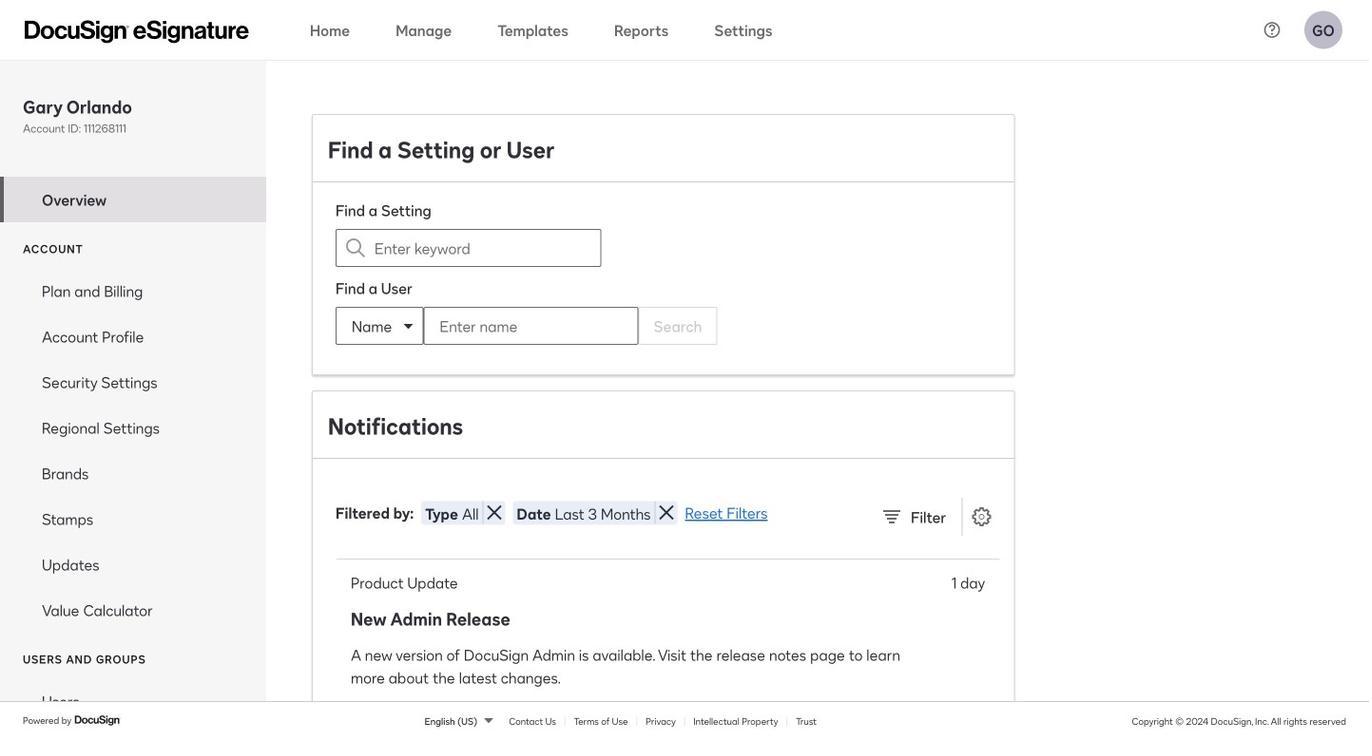 Task type: describe. For each thing, give the bounding box(es) containing it.
Enter keyword text field
[[375, 230, 563, 266]]

Enter name text field
[[425, 308, 600, 344]]

docusign admin image
[[25, 20, 249, 43]]



Task type: locate. For each thing, give the bounding box(es) containing it.
account element
[[0, 268, 266, 634]]

docusign image
[[74, 714, 122, 729]]



Task type: vqa. For each thing, say whether or not it's contained in the screenshot.
Docusign Admin image
yes



